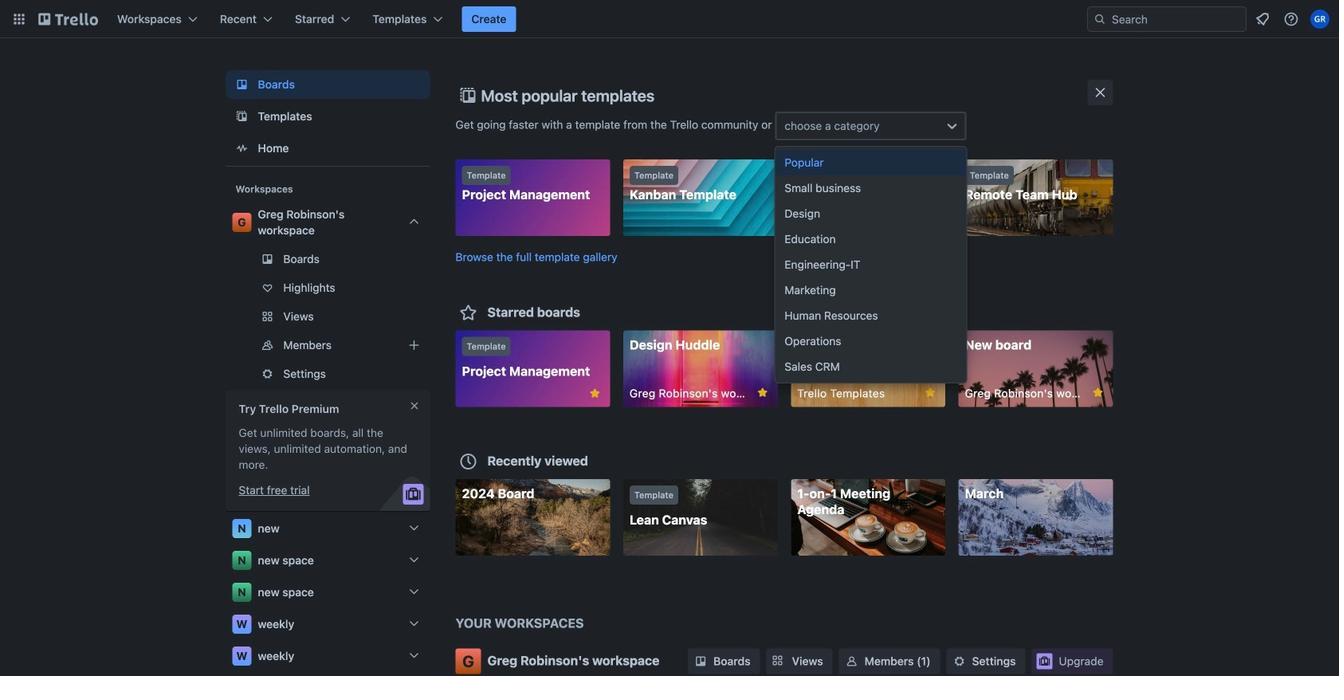 Task type: locate. For each thing, give the bounding box(es) containing it.
2 sm image from the left
[[952, 653, 968, 669]]

1 horizontal spatial sm image
[[952, 653, 968, 669]]

search image
[[1094, 13, 1107, 26]]

0 horizontal spatial sm image
[[844, 653, 860, 669]]

greg robinson (gregrobinson96) image
[[1311, 10, 1330, 29]]

click to unstar this board. it will be removed from your starred list. image
[[1091, 385, 1105, 400]]

open information menu image
[[1284, 11, 1300, 27]]

sm image
[[844, 653, 860, 669], [952, 653, 968, 669]]

home image
[[232, 139, 252, 158]]



Task type: vqa. For each thing, say whether or not it's contained in the screenshot.
sm image
yes



Task type: describe. For each thing, give the bounding box(es) containing it.
board image
[[232, 75, 252, 94]]

0 notifications image
[[1253, 10, 1273, 29]]

back to home image
[[38, 6, 98, 32]]

primary element
[[0, 0, 1339, 38]]

sm image
[[693, 653, 709, 669]]

click to unstar this board. it will be removed from your starred list. image
[[588, 386, 602, 401]]

Search field
[[1107, 8, 1246, 30]]

add image
[[405, 336, 424, 355]]

1 sm image from the left
[[844, 653, 860, 669]]

template board image
[[232, 107, 252, 126]]



